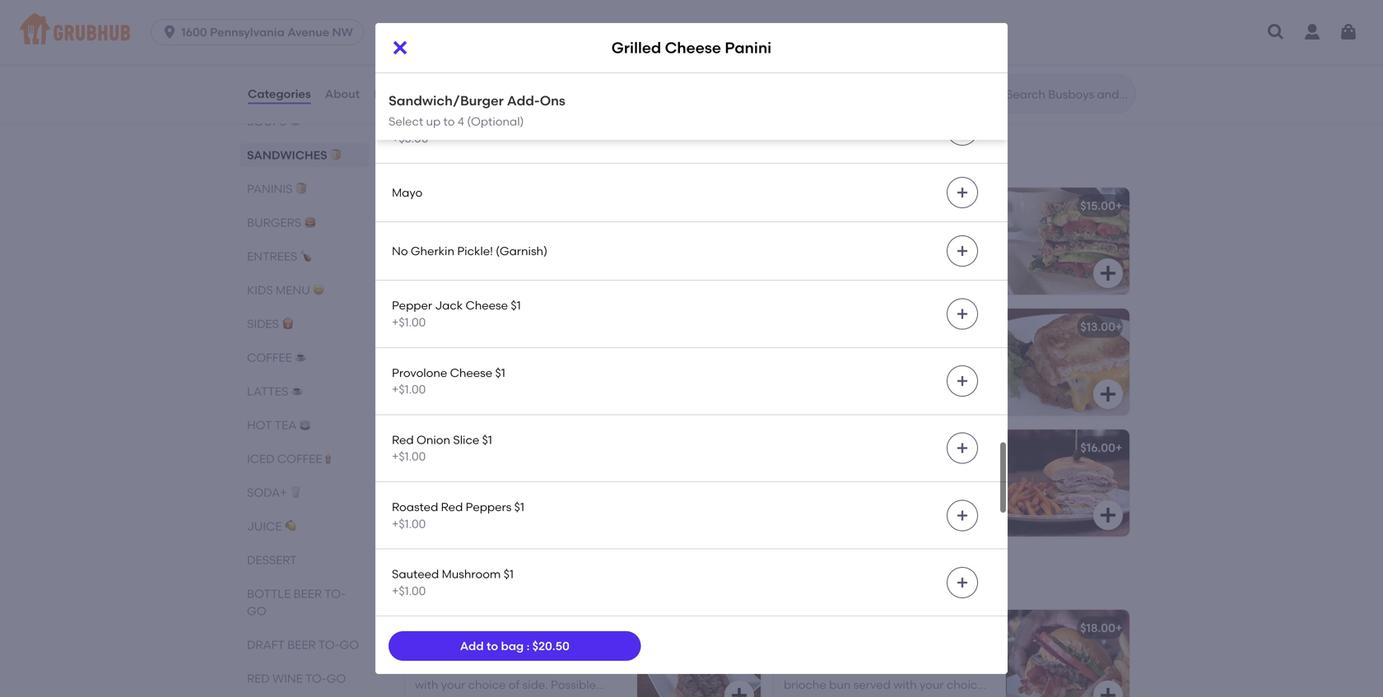 Task type: vqa. For each thing, say whether or not it's contained in the screenshot.
COFFEE ☕️
yes



Task type: describe. For each thing, give the bounding box(es) containing it.
0 horizontal spatial 🍔
[[304, 216, 316, 230]]

beer for draft
[[288, 638, 316, 652]]

$13.00
[[1081, 320, 1116, 334]]

possible inside cage-free, veg-fed, halal fried chicken, buttermilk, shredded lettuce, tomato, dill pickle aioli, brioche bun.    possible allergies: dairy, gluten.
[[857, 92, 902, 106]]

kids menu 😀
[[247, 283, 325, 297]]

1 horizontal spatial burgers
[[402, 572, 487, 593]]

fried chicken sandwich image
[[1007, 8, 1130, 115]]

2 vertical spatial panini
[[464, 441, 500, 455]]

dijonnaise,
[[828, 481, 888, 495]]

free,
[[820, 42, 845, 56]]

choice inside brisket ground beef patty, bacon, cheddar, lettuce, tomato, onion, brioche bun served with your choice of side.    possible allergies: dai
[[947, 678, 985, 692]]

chicken panini button
[[405, 430, 761, 537]]

fed,
[[873, 42, 894, 56]]

+$1.00 inside provolone cheese $1 +$1.00
[[392, 383, 426, 397]]

cheese for panini
[[665, 39, 722, 57]]

allergies: inside tempeh, sauteed onion, arugula, vegan harissa, roasted red pepper, french loaf (vegan).    possible allergies: gluten.
[[415, 273, 466, 287]]

burger*
[[465, 622, 508, 636]]

bread. inside "pulled pork, ham, swiss cheese, dill pickles, dijonnaise, ciabatta bread."
[[943, 481, 979, 495]]

hot
[[247, 418, 272, 432]]

roasted inside avocado, arugula, vegan cheese, roasted red peppers, vegan pesto, multigrain bread (vegan).     possible allergies: gluten.
[[784, 239, 827, 253]]

no
[[392, 244, 408, 258]]

cake
[[519, 75, 546, 89]]

:
[[527, 639, 530, 653]]

of inside brisket ground beef patty, bacon, cheddar, lettuce, tomato, onion, brioche bun served with your choice of side.    possible allergies: dai
[[784, 695, 795, 698]]

vegan left pesto,
[[903, 239, 938, 253]]

soda+ 🥛
[[247, 486, 301, 500]]

0 horizontal spatial burgers
[[247, 216, 301, 230]]

onion, inside brisket ground beef patty, bacon, cheddar, lettuce, tomato, onion, brioche bun served with your choice of side.    possible allergies: dai
[[929, 662, 963, 676]]

onion, inside tempeh, sauteed onion, arugula, vegan harissa, roasted red pepper, french loaf (vegan).    possible allergies: gluten.
[[515, 222, 549, 236]]

bay
[[438, 59, 459, 73]]

pickle!
[[457, 244, 493, 258]]

soda+
[[247, 486, 287, 500]]

avocado, arugula, vegan cheese, roasted red peppers, vegan pesto, multigrain bread (vegan).     possible allergies: gluten.
[[784, 222, 976, 287]]

cheddar cheese, provolone, rustic bread.    possible allergies: dairy, gluten.
[[784, 347, 975, 394]]

to- for red wine to-go
[[305, 672, 327, 686]]

sides 🍟
[[247, 317, 293, 331]]

sandwich/burger add-ons select up to 4 (optional)
[[389, 93, 566, 129]]

pickle
[[895, 75, 928, 89]]

ham,
[[852, 465, 881, 479]]

dairy, inside cage-free, veg-fed, halal fried chicken, buttermilk, shredded lettuce, tomato, dill pickle aioli, brioche bun.    possible allergies: dairy, gluten.
[[958, 92, 990, 106]]

gluten. inside tempeh, sauteed onion, arugula, vegan harissa, roasted red pepper, french loaf (vegan).    possible allergies: gluten.
[[468, 273, 509, 287]]

arugula, inside tempeh, sauteed onion, arugula, vegan harissa, roasted red pepper, french loaf (vegan).    possible allergies: gluten.
[[552, 222, 598, 236]]

veg-
[[848, 42, 873, 56]]

sauteed
[[466, 222, 512, 236]]

side. inside brisket ground beef patty, lettuce, tomato, onion, brioche bun served with your choice of side.    possible allergies: onion, tomato, gluten.
[[523, 678, 548, 692]]

+$3.00
[[392, 131, 429, 145]]

0 vertical spatial paninis 🍞
[[402, 149, 498, 170]]

old
[[415, 59, 435, 73]]

1600 pennsylvania avenue nw button
[[151, 19, 371, 45]]

1 horizontal spatial to
[[487, 639, 498, 653]]

entrees 🍗
[[247, 250, 312, 264]]

coffee🧋
[[277, 452, 334, 466]]

🍜
[[289, 114, 301, 128]]

harissa,
[[453, 239, 496, 253]]

avenue
[[288, 25, 329, 39]]

vegan up peppers,
[[889, 222, 924, 236]]

provolone cheese $1 +$1.00
[[392, 366, 506, 397]]

bun. inside cage-free, veg-fed, halal fried chicken, buttermilk, shredded lettuce, tomato, dill pickle aioli, brioche bun.    possible allergies: dairy, gluten.
[[830, 92, 854, 106]]

2 horizontal spatial 🍞
[[481, 149, 498, 170]]

free
[[458, 92, 482, 106]]

roasted vegetable panini image
[[638, 309, 761, 416]]

sandwiches
[[247, 148, 327, 162]]

ground for lettuce,
[[824, 645, 864, 659]]

busboys burger*
[[415, 622, 508, 636]]

nw
[[332, 25, 353, 39]]

(vegan). for roasted
[[480, 256, 527, 270]]

(optional)
[[467, 115, 524, 129]]

🥛
[[290, 486, 301, 500]]

☕️ for coffee ☕️
[[295, 351, 306, 365]]

brioche inside cage-free, veg-fed, halal fried chicken, buttermilk, shredded lettuce, tomato, dill pickle aioli, brioche bun.    possible allergies: dairy, gluten.
[[784, 92, 827, 106]]

$18.00
[[1081, 622, 1116, 636]]

dessert
[[247, 554, 297, 568]]

about button
[[324, 64, 361, 124]]

allergies: inside brisket ground beef patty, lettuce, tomato, onion, brioche bun served with your choice of side.    possible allergies: onion, tomato, gluten.
[[415, 695, 466, 698]]

possible inside brisket ground beef patty, bacon, cheddar, lettuce, tomato, onion, brioche bun served with your choice of side.    possible allergies: dai
[[826, 695, 872, 698]]

gluten. inside brisket ground beef patty, lettuce, tomato, onion, brioche bun served with your choice of side.    possible allergies: onion, tomato, gluten.
[[556, 695, 597, 698]]

arugula, inside avocado, arugula, vegan cheese, roasted red peppers, vegan pesto, multigrain bread (vegan).     possible allergies: gluten.
[[840, 222, 886, 236]]

$1 inside lettuce $1 +$1.00
[[437, 47, 448, 61]]

dill inside cage-free, veg-fed, halal fried chicken, buttermilk, shredded lettuce, tomato, dill pickle aioli, brioche bun.    possible allergies: dairy, gluten.
[[876, 75, 892, 89]]

draft beer to-go
[[247, 638, 359, 652]]

1 vertical spatial paninis 🍞
[[247, 182, 307, 196]]

soups 🍜
[[247, 114, 301, 128]]

cage-
[[784, 42, 820, 56]]

coffee ☕️
[[247, 351, 306, 365]]

about
[[325, 87, 360, 101]]

allergies: inside cage-free, veg-fed, halal fried chicken, buttermilk, shredded lettuce, tomato, dill pickle aioli, brioche bun.    possible allergies: dairy, gluten.
[[905, 92, 955, 106]]

4
[[458, 115, 464, 129]]

pickles,
[[784, 481, 826, 495]]

$1 inside provolone cheese $1 +$1.00
[[495, 366, 506, 380]]

bun inside brisket ground beef patty, lettuce, tomato, onion, brioche bun served with your choice of side.    possible allergies: onion, tomato, gluten.
[[545, 662, 566, 676]]

lettuce, inside brisket ground beef patty, lettuce, tomato, onion, brioche bun served with your choice of side.    possible allergies: onion, tomato, gluten.
[[561, 645, 604, 659]]

🍋
[[285, 520, 296, 534]]

busboys
[[415, 622, 462, 636]]

sides
[[247, 317, 279, 331]]

bottle beer to- go
[[247, 587, 346, 619]]

peppers
[[466, 500, 512, 514]]

brisket for brisket ground beef patty, bacon, cheddar, lettuce, tomato, onion, brioche bun served with your choice of side.    possible allergies: dai
[[784, 645, 821, 659]]

beef for tomato,
[[867, 645, 892, 659]]

tomato,
[[508, 695, 554, 698]]

$15.00
[[1081, 199, 1116, 213]]

vegan inside tempeh, sauteed onion, arugula, vegan harissa, roasted red pepper, french loaf (vegan).    possible allergies: gluten.
[[415, 239, 450, 253]]

1600
[[181, 25, 207, 39]]

crab cake sandwich
[[415, 19, 535, 33]]

dairy.
[[564, 109, 596, 123]]

bread. inside cheddar cheese, provolone, rustic bread.    possible allergies: dairy, gluten.
[[784, 363, 821, 377]]

busboys burger* image
[[638, 610, 761, 698]]

0 horizontal spatial paninis
[[247, 182, 293, 196]]

brisket ground beef patty, bacon, cheddar, lettuce, tomato, onion, brioche bun served with your choice of side.    possible allergies: dai
[[784, 645, 985, 698]]

red inside roasted red peppers $1 +$1.00
[[441, 500, 463, 514]]

pesto,
[[941, 239, 975, 253]]

pepper jack cheese $1 +$1.00
[[392, 299, 521, 329]]

your inside brisket ground beef patty, lettuce, tomato, onion, brioche bun served with your choice of side.    possible allergies: onion, tomato, gluten.
[[441, 678, 466, 692]]

reviews
[[374, 87, 420, 101]]

swiss
[[883, 465, 913, 479]]

brisket for brisket ground beef patty, lettuce, tomato, onion, brioche bun served with your choice of side.    possible allergies: onion, tomato, gluten.
[[415, 645, 452, 659]]

lettuce, inside crab cake, lettuce, tomato, onion, old bay tartar sauce (on side), brioche bun. crab cake is not gluten-free friendly.     possible allergies: gluten, seafood, dairy.
[[479, 42, 522, 56]]

buttermilk,
[[833, 59, 893, 73]]

add
[[460, 639, 484, 653]]

chicken inside chicken panini button
[[415, 441, 462, 455]]

gluten-
[[415, 92, 458, 106]]

gluten. inside cheddar cheese, provolone, rustic bread.    possible allergies: dairy, gluten.
[[784, 380, 825, 394]]

bacon,
[[930, 645, 970, 659]]

tempeh,
[[415, 222, 463, 236]]

red inside tempeh, sauteed onion, arugula, vegan harissa, roasted red pepper, french loaf (vegan).    possible allergies: gluten.
[[545, 239, 563, 253]]

tempeh, sauteed onion, arugula, vegan harissa, roasted red pepper, french loaf (vegan).    possible allergies: gluten. button
[[405, 188, 761, 295]]

iced
[[247, 452, 275, 466]]

with inside brisket ground beef patty, bacon, cheddar, lettuce, tomato, onion, brioche bun served with your choice of side.    possible allergies: dai
[[894, 678, 917, 692]]

tempeh panini image
[[638, 188, 761, 295]]

onion, inside crab cake, lettuce, tomato, onion, old bay tartar sauce (on side), brioche bun. crab cake is not gluten-free friendly.     possible allergies: gluten, seafood, dairy.
[[572, 42, 606, 56]]

😀
[[313, 283, 325, 297]]

pulled
[[784, 465, 818, 479]]

possible inside cheddar cheese, provolone, rustic bread.    possible allergies: dairy, gluten.
[[824, 363, 869, 377]]

red inside red onion slice $1 +$1.00
[[392, 433, 414, 447]]

gluten. inside avocado, arugula, vegan cheese, roasted red peppers, vegan pesto, multigrain bread (vegan).     possible allergies: gluten.
[[837, 273, 878, 287]]

sandwich for fed,
[[865, 19, 921, 33]]

roasted for roasted red peppers $1 +$1.00
[[392, 500, 438, 514]]

cheese for $1
[[450, 366, 493, 380]]

0 horizontal spatial 🍞
[[295, 182, 307, 196]]

categories button
[[247, 64, 312, 124]]

pulled pork, ham, swiss cheese, dill pickles, dijonnaise, ciabatta bread.
[[784, 465, 979, 495]]

go for draft beer to-go
[[340, 638, 359, 652]]

panini for grilled cheese panini
[[725, 39, 772, 57]]

possible inside brisket ground beef patty, lettuce, tomato, onion, brioche bun served with your choice of side.    possible allergies: onion, tomato, gluten.
[[551, 678, 596, 692]]

brioche inside brisket ground beef patty, bacon, cheddar, lettuce, tomato, onion, brioche bun served with your choice of side.    possible allergies: dai
[[784, 678, 827, 692]]

lattes
[[247, 385, 288, 399]]

go for red wine to-go
[[327, 672, 346, 686]]

choice inside brisket ground beef patty, lettuce, tomato, onion, brioche bun served with your choice of side.    possible allergies: onion, tomato, gluten.
[[468, 678, 506, 692]]

cheese, inside avocado, arugula, vegan cheese, roasted red peppers, vegan pesto, multigrain bread (vegan).     possible allergies: gluten.
[[927, 222, 970, 236]]

red inside avocado, arugula, vegan cheese, roasted red peppers, vegan pesto, multigrain bread (vegan).     possible allergies: gluten.
[[830, 239, 849, 253]]

loaf
[[456, 256, 478, 270]]

cake,
[[446, 42, 477, 56]]

main navigation navigation
[[0, 0, 1384, 64]]

add-
[[507, 93, 540, 109]]

friendly.
[[485, 92, 531, 106]]

fried chicken sandwich
[[784, 19, 921, 33]]

svg image inside 1600 pennsylvania avenue nw "button"
[[162, 24, 178, 40]]

$1 inside red onion slice $1 +$1.00
[[482, 433, 492, 447]]

roasted for roasted vegetable panini
[[415, 320, 462, 334]]

draft
[[247, 638, 285, 652]]

panini for roasted vegetable panini
[[526, 320, 561, 334]]

ons
[[540, 93, 566, 109]]



Task type: locate. For each thing, give the bounding box(es) containing it.
+$1.00 inside lettuce $1 +$1.00
[[392, 64, 426, 78]]

onion, inside brisket ground beef patty, lettuce, tomato, onion, brioche bun served with your choice of side.    possible allergies: onion, tomato, gluten.
[[462, 662, 497, 676]]

+$1.00 inside roasted red peppers $1 +$1.00
[[392, 517, 426, 531]]

your
[[441, 678, 466, 692], [920, 678, 944, 692]]

1 horizontal spatial 🍞
[[330, 148, 342, 162]]

vegetable
[[465, 320, 523, 334]]

side. inside brisket ground beef patty, bacon, cheddar, lettuce, tomato, onion, brioche bun served with your choice of side.    possible allergies: dai
[[798, 695, 824, 698]]

1 horizontal spatial 🍔
[[491, 572, 509, 593]]

0 vertical spatial red
[[392, 433, 414, 447]]

patty, right bag
[[526, 645, 559, 659]]

possible down 'pepper,'
[[530, 256, 575, 270]]

lettuce, right cheddar,
[[837, 662, 879, 676]]

panini
[[725, 39, 772, 57], [526, 320, 561, 334], [464, 441, 500, 455]]

crab up old
[[415, 42, 444, 56]]

0 vertical spatial go
[[247, 605, 266, 619]]

patty, for tomato,
[[895, 645, 928, 659]]

1600 pennsylvania avenue nw
[[181, 25, 353, 39]]

paninis down sandwiches
[[247, 182, 293, 196]]

roasted
[[415, 320, 462, 334], [392, 500, 438, 514]]

(vegan). inside tempeh, sauteed onion, arugula, vegan harissa, roasted red pepper, french loaf (vegan).    possible allergies: gluten.
[[480, 256, 527, 270]]

(vegan). down harissa,
[[480, 256, 527, 270]]

gluten. inside cage-free, veg-fed, halal fried chicken, buttermilk, shredded lettuce, tomato, dill pickle aioli, brioche bun.    possible allergies: dairy, gluten.
[[784, 109, 825, 123]]

1 patty, from the left
[[526, 645, 559, 659]]

possible down is
[[533, 92, 579, 106]]

go for bottle beer to- go
[[247, 605, 266, 619]]

gluten,
[[468, 109, 509, 123]]

bun. down buttermilk,
[[830, 92, 854, 106]]

to left 4
[[444, 115, 455, 129]]

cheese, inside "pulled pork, ham, swiss cheese, dill pickles, dijonnaise, ciabatta bread."
[[916, 465, 959, 479]]

1 vertical spatial cheese,
[[837, 347, 880, 361]]

0 vertical spatial beer
[[294, 587, 322, 601]]

0 vertical spatial crab
[[415, 19, 444, 33]]

cheese, right cheddar at the right
[[837, 347, 880, 361]]

4 +$1.00 from the top
[[392, 450, 426, 464]]

juice
[[247, 520, 282, 534]]

1 red from the left
[[545, 239, 563, 253]]

+$1.00 inside sauteed mushroom $1 +$1.00
[[392, 584, 426, 598]]

roasted down avocado,
[[784, 239, 827, 253]]

onion, down bacon,
[[929, 662, 963, 676]]

to- up draft beer to-go
[[325, 587, 346, 601]]

pennsylvania
[[210, 25, 285, 39]]

roasted inside tempeh, sauteed onion, arugula, vegan harissa, roasted red pepper, french loaf (vegan).    possible allergies: gluten.
[[499, 239, 542, 253]]

slice
[[453, 433, 480, 447]]

1 horizontal spatial dill
[[962, 465, 978, 479]]

1 choice from the left
[[468, 678, 506, 692]]

ground down burger*
[[455, 645, 495, 659]]

2 red from the left
[[830, 239, 849, 253]]

2 ground from the left
[[824, 645, 864, 659]]

2 roasted from the left
[[784, 239, 827, 253]]

1 horizontal spatial beef
[[867, 645, 892, 659]]

1 ground from the left
[[455, 645, 495, 659]]

roasted vegetable panini button
[[405, 309, 761, 416]]

1 arugula, from the left
[[552, 222, 598, 236]]

crab
[[415, 19, 444, 33], [415, 42, 444, 56], [488, 75, 516, 89]]

6 +$1.00 from the top
[[392, 584, 426, 598]]

red
[[247, 672, 270, 686]]

served inside brisket ground beef patty, lettuce, tomato, onion, brioche bun served with your choice of side.    possible allergies: onion, tomato, gluten.
[[569, 662, 606, 676]]

1 horizontal spatial your
[[920, 678, 944, 692]]

french
[[415, 256, 453, 270]]

2 vertical spatial go
[[327, 672, 346, 686]]

1 vertical spatial burgers
[[402, 572, 487, 593]]

grilled
[[612, 39, 662, 57]]

tea
[[275, 418, 297, 432]]

0 horizontal spatial bun
[[545, 662, 566, 676]]

1 +$1.00 from the top
[[392, 64, 426, 78]]

🍞 down (optional)
[[481, 149, 498, 170]]

beer inside 'bottle beer to- go'
[[294, 587, 322, 601]]

to- inside 'bottle beer to- go'
[[325, 587, 346, 601]]

$1 up vegetable
[[511, 299, 521, 313]]

bag
[[501, 639, 524, 653]]

0 horizontal spatial served
[[569, 662, 606, 676]]

is
[[549, 75, 557, 89]]

peppers,
[[851, 239, 901, 253]]

brioche down chicken,
[[784, 92, 827, 106]]

+ for $16.00
[[1116, 441, 1123, 455]]

$15.00 +
[[1081, 199, 1123, 213]]

red
[[392, 433, 414, 447], [441, 500, 463, 514]]

panini right vegetable
[[526, 320, 561, 334]]

1 horizontal spatial bun.
[[830, 92, 854, 106]]

1 vertical spatial roasted
[[392, 500, 438, 514]]

beef left ":"
[[498, 645, 523, 659]]

vegan up french
[[415, 239, 450, 253]]

+$1.00
[[392, 64, 426, 78], [392, 315, 426, 329], [392, 383, 426, 397], [392, 450, 426, 464], [392, 517, 426, 531], [392, 584, 426, 598]]

lettuce, up sauce at left top
[[479, 42, 522, 56]]

+$1.00 up sauteed
[[392, 517, 426, 531]]

$1 inside pepper jack cheese $1 +$1.00
[[511, 299, 521, 313]]

1 horizontal spatial with
[[894, 678, 917, 692]]

cheddar,
[[784, 662, 834, 676]]

tartar
[[462, 59, 494, 73]]

roasted inside roasted vegetable panini button
[[415, 320, 462, 334]]

entrees
[[247, 250, 297, 264]]

brioche down cheddar,
[[784, 678, 827, 692]]

beef inside brisket ground beef patty, lettuce, tomato, onion, brioche bun served with your choice of side.    possible allergies: onion, tomato, gluten.
[[498, 645, 523, 659]]

bun down $20.50
[[545, 662, 566, 676]]

bottle
[[247, 587, 291, 601]]

ground inside brisket ground beef patty, bacon, cheddar, lettuce, tomato, onion, brioche bun served with your choice of side.    possible allergies: dai
[[824, 645, 864, 659]]

1 vertical spatial to
[[487, 639, 498, 653]]

add to bag : $20.50
[[460, 639, 570, 653]]

0 horizontal spatial with
[[415, 678, 439, 692]]

1 horizontal spatial of
[[784, 695, 795, 698]]

2 +$1.00 from the top
[[392, 315, 426, 329]]

lettuce, down chicken,
[[784, 75, 826, 89]]

possible down cheddar,
[[826, 695, 872, 698]]

1 horizontal spatial dairy,
[[958, 92, 990, 106]]

avocado,
[[784, 222, 837, 236]]

cubano panini image
[[1007, 430, 1130, 537]]

red left onion
[[392, 433, 414, 447]]

+$1.00 down sauteed
[[392, 584, 426, 598]]

$1 right old
[[437, 47, 448, 61]]

0 vertical spatial bread.
[[784, 363, 821, 377]]

onion,
[[468, 695, 505, 698]]

panini right onion
[[464, 441, 500, 455]]

categories
[[248, 87, 311, 101]]

paninis 🍞 down 4
[[402, 149, 498, 170]]

lettuce
[[392, 47, 435, 61]]

chicken down provolone cheese $1 +$1.00
[[415, 441, 462, 455]]

1 vertical spatial dairy,
[[925, 363, 957, 377]]

2 horizontal spatial panini
[[725, 39, 772, 57]]

tempeh, sauteed onion, arugula, vegan harissa, roasted red pepper, french loaf (vegan).    possible allergies: gluten.
[[415, 222, 609, 287]]

0 horizontal spatial of
[[509, 678, 520, 692]]

roasted inside roasted red peppers $1 +$1.00
[[392, 500, 438, 514]]

beer right the bottle
[[294, 587, 322, 601]]

bun inside brisket ground beef patty, bacon, cheddar, lettuce, tomato, onion, brioche bun served with your choice of side.    possible allergies: dai
[[830, 678, 851, 692]]

red up bread
[[830, 239, 849, 253]]

sandwich
[[479, 19, 535, 33], [865, 19, 921, 33]]

allergies: inside crab cake, lettuce, tomato, onion, old bay tartar sauce (on side), brioche bun. crab cake is not gluten-free friendly.     possible allergies: gluten, seafood, dairy.
[[415, 109, 466, 123]]

0 horizontal spatial burgers 🍔
[[247, 216, 316, 230]]

cage-free, veg-fed, halal fried chicken, buttermilk, shredded lettuce, tomato, dill pickle aioli, brioche bun.    possible allergies: dairy, gluten.
[[784, 42, 990, 123]]

roasted vegetable panini
[[415, 320, 561, 334]]

panini down $21.00 +
[[725, 39, 772, 57]]

svg image
[[1267, 22, 1287, 42], [390, 38, 410, 58], [956, 245, 969, 258], [730, 264, 750, 284], [956, 375, 969, 388], [1099, 385, 1119, 405], [956, 509, 969, 522], [956, 576, 969, 590], [730, 686, 750, 698], [1099, 686, 1119, 698]]

brioche up 'gluten-'
[[415, 75, 458, 89]]

$1 inside sauteed mushroom $1 +$1.00
[[504, 568, 514, 582]]

0 vertical spatial ☕️
[[295, 351, 306, 365]]

onion, up (garnish)
[[515, 222, 549, 236]]

0 horizontal spatial arugula,
[[552, 222, 598, 236]]

1 horizontal spatial (vegan).
[[881, 256, 928, 270]]

bread. right ciabatta
[[943, 481, 979, 495]]

ground
[[455, 645, 495, 659], [824, 645, 864, 659]]

allergies: inside brisket ground beef patty, bacon, cheddar, lettuce, tomato, onion, brioche bun served with your choice of side.    possible allergies: dai
[[874, 695, 925, 698]]

tomato, inside brisket ground beef patty, bacon, cheddar, lettuce, tomato, onion, brioche bun served with your choice of side.    possible allergies: dai
[[882, 662, 926, 676]]

burgers up the busboys
[[402, 572, 487, 593]]

patty, left bacon,
[[895, 645, 928, 659]]

2 beef from the left
[[867, 645, 892, 659]]

1 horizontal spatial patty,
[[895, 645, 928, 659]]

red
[[545, 239, 563, 253], [830, 239, 849, 253]]

1 horizontal spatial burgers 🍔
[[402, 572, 509, 593]]

0 horizontal spatial bread.
[[784, 363, 821, 377]]

brisket ground beef patty, lettuce, tomato, onion, brioche bun served with your choice of side.    possible allergies: onion, tomato, gluten.
[[415, 645, 606, 698]]

0 vertical spatial chicken
[[816, 19, 862, 33]]

0 vertical spatial of
[[509, 678, 520, 692]]

served inside brisket ground beef patty, bacon, cheddar, lettuce, tomato, onion, brioche bun served with your choice of side.    possible allergies: dai
[[854, 678, 891, 692]]

2 your from the left
[[920, 678, 944, 692]]

mayo
[[392, 186, 423, 200]]

0 horizontal spatial red
[[392, 433, 414, 447]]

1 vertical spatial served
[[854, 678, 891, 692]]

0 horizontal spatial to
[[444, 115, 455, 129]]

0 vertical spatial cheese,
[[927, 222, 970, 236]]

cheese down roasted vegetable panini
[[450, 366, 493, 380]]

patty, for brioche
[[526, 645, 559, 659]]

0 vertical spatial side.
[[523, 678, 548, 692]]

0 horizontal spatial roasted
[[499, 239, 542, 253]]

☕️ right coffee
[[295, 351, 306, 365]]

sandwich for tomato,
[[479, 19, 535, 33]]

beer
[[294, 587, 322, 601], [288, 638, 316, 652]]

1 horizontal spatial ground
[[824, 645, 864, 659]]

chicken up free,
[[816, 19, 862, 33]]

go inside 'bottle beer to- go'
[[247, 605, 266, 619]]

1 vertical spatial red
[[441, 500, 463, 514]]

1 beef from the left
[[498, 645, 523, 659]]

1 horizontal spatial bread.
[[943, 481, 979, 495]]

beef inside brisket ground beef patty, bacon, cheddar, lettuce, tomato, onion, brioche bun served with your choice of side.    possible allergies: dai
[[867, 645, 892, 659]]

brisket down the busboys
[[415, 645, 452, 659]]

ground inside brisket ground beef patty, lettuce, tomato, onion, brioche bun served with your choice of side.    possible allergies: onion, tomato, gluten.
[[455, 645, 495, 659]]

2 sandwich from the left
[[865, 19, 921, 33]]

tomato, inside crab cake, lettuce, tomato, onion, old bay tartar sauce (on side), brioche bun. crab cake is not gluten-free friendly.     possible allergies: gluten, seafood, dairy.
[[524, 42, 569, 56]]

1 vertical spatial beer
[[288, 638, 316, 652]]

0 vertical spatial bun
[[545, 662, 566, 676]]

1 brisket from the left
[[415, 645, 452, 659]]

cheese
[[665, 39, 722, 57], [466, 299, 508, 313], [450, 366, 493, 380]]

lettuce, right ":"
[[561, 645, 604, 659]]

5 +$1.00 from the top
[[392, 517, 426, 531]]

1 your from the left
[[441, 678, 466, 692]]

to- right 'wine'
[[305, 672, 327, 686]]

svg image
[[1339, 22, 1359, 42], [162, 24, 178, 40], [1099, 83, 1119, 103], [956, 186, 969, 199], [1099, 264, 1119, 284], [956, 308, 969, 321], [956, 442, 969, 455], [1099, 506, 1119, 526]]

to- for bottle beer to- go
[[325, 587, 346, 601]]

1 vertical spatial crab
[[415, 42, 444, 56]]

bread. down cheddar at the right
[[784, 363, 821, 377]]

2 brisket from the left
[[784, 645, 821, 659]]

🍞 right sandwiches
[[330, 148, 342, 162]]

allergies: inside avocado, arugula, vegan cheese, roasted red peppers, vegan pesto, multigrain bread (vegan).     possible allergies: gluten.
[[784, 273, 835, 287]]

patty, inside brisket ground beef patty, bacon, cheddar, lettuce, tomato, onion, brioche bun served with your choice of side.    possible allergies: dai
[[895, 645, 928, 659]]

brioche down add to bag : $20.50
[[499, 662, 542, 676]]

brioche inside brisket ground beef patty, lettuce, tomato, onion, brioche bun served with your choice of side.    possible allergies: onion, tomato, gluten.
[[499, 662, 542, 676]]

dill inside "pulled pork, ham, swiss cheese, dill pickles, dijonnaise, ciabatta bread."
[[962, 465, 978, 479]]

brisket up cheddar,
[[784, 645, 821, 659]]

to inside sandwich/burger add-ons select up to 4 (optional)
[[444, 115, 455, 129]]

lettuce, inside cage-free, veg-fed, halal fried chicken, buttermilk, shredded lettuce, tomato, dill pickle aioli, brioche bun.    possible allergies: dairy, gluten.
[[784, 75, 826, 89]]

lettuce, inside brisket ground beef patty, bacon, cheddar, lettuce, tomato, onion, brioche bun served with your choice of side.    possible allergies: dai
[[837, 662, 879, 676]]

gluten. down bread
[[837, 273, 878, 287]]

arugula, up 'pepper,'
[[552, 222, 598, 236]]

0 vertical spatial roasted
[[415, 320, 462, 334]]

to- for draft beer to-go
[[318, 638, 340, 652]]

onion, down add
[[462, 662, 497, 676]]

+ for $15.00
[[1116, 199, 1123, 213]]

tomato, inside brisket ground beef patty, lettuce, tomato, onion, brioche bun served with your choice of side.    possible allergies: onion, tomato, gluten.
[[415, 662, 460, 676]]

burgers up 'entrees'
[[247, 216, 301, 230]]

your down bacon,
[[920, 678, 944, 692]]

0 horizontal spatial side.
[[523, 678, 548, 692]]

gluten. down chicken,
[[784, 109, 825, 123]]

soups
[[247, 114, 287, 128]]

2 with from the left
[[894, 678, 917, 692]]

0 horizontal spatial panini
[[464, 441, 500, 455]]

grilled cheese panini image
[[1007, 309, 1130, 416]]

cheese up roasted vegetable panini
[[466, 299, 508, 313]]

possible inside crab cake, lettuce, tomato, onion, old bay tartar sauce (on side), brioche bun. crab cake is not gluten-free friendly.     possible allergies: gluten, seafood, dairy.
[[533, 92, 579, 106]]

crab cake sandwich image
[[638, 8, 761, 115]]

🍗
[[300, 250, 312, 264]]

burgers 🍔
[[247, 216, 316, 230], [402, 572, 509, 593]]

patty, inside brisket ground beef patty, lettuce, tomato, onion, brioche bun served with your choice of side.    possible allergies: onion, tomato, gluten.
[[526, 645, 559, 659]]

☕️ for lattes ☕️
[[291, 385, 303, 399]]

1 horizontal spatial paninis 🍞
[[402, 149, 498, 170]]

1 vertical spatial side.
[[798, 695, 824, 698]]

cheese, inside cheddar cheese, provolone, rustic bread.    possible allergies: dairy, gluten.
[[837, 347, 880, 361]]

sauteed mushroom $1 +$1.00
[[392, 568, 514, 598]]

tomato, inside cage-free, veg-fed, halal fried chicken, buttermilk, shredded lettuce, tomato, dill pickle aioli, brioche bun.    possible allergies: dairy, gluten.
[[829, 75, 873, 89]]

burgers 🍔 up busboys burger*
[[402, 572, 509, 593]]

$1 right slice
[[482, 433, 492, 447]]

1 horizontal spatial panini
[[526, 320, 561, 334]]

brioche
[[415, 75, 458, 89], [784, 92, 827, 106], [499, 662, 542, 676], [784, 678, 827, 692]]

lettuce,
[[479, 42, 522, 56], [784, 75, 826, 89], [561, 645, 604, 659], [837, 662, 879, 676]]

0 horizontal spatial dill
[[876, 75, 892, 89]]

(vegan). for peppers,
[[881, 256, 928, 270]]

sandwich/burger
[[389, 93, 504, 109]]

paninis 🍞
[[402, 149, 498, 170], [247, 182, 307, 196]]

possible up tomato,
[[551, 678, 596, 692]]

cheese, up pesto,
[[927, 222, 970, 236]]

avocado panini image
[[1007, 188, 1130, 295]]

dairy, inside cheddar cheese, provolone, rustic bread.    possible allergies: dairy, gluten.
[[925, 363, 957, 377]]

roasted down sauteed
[[499, 239, 542, 253]]

1 sandwich from the left
[[479, 19, 535, 33]]

$16.00 +
[[1081, 441, 1123, 455]]

beef left bacon,
[[867, 645, 892, 659]]

🍞
[[330, 148, 342, 162], [481, 149, 498, 170], [295, 182, 307, 196]]

0 vertical spatial to-
[[325, 587, 346, 601]]

not
[[560, 75, 579, 89]]

arugula, up peppers,
[[840, 222, 886, 236]]

1 horizontal spatial red
[[441, 500, 463, 514]]

to-
[[325, 587, 346, 601], [318, 638, 340, 652], [305, 672, 327, 686]]

sandwich up sauce at left top
[[479, 19, 535, 33]]

bun down cheddar,
[[830, 678, 851, 692]]

rustic
[[944, 347, 975, 361]]

1 horizontal spatial paninis
[[402, 149, 477, 170]]

svg image inside main navigation "navigation"
[[1267, 22, 1287, 42]]

dairy,
[[958, 92, 990, 106], [925, 363, 957, 377]]

grilled cheese panini
[[612, 39, 772, 57]]

gluten. down loaf
[[468, 273, 509, 287]]

2 arugula, from the left
[[840, 222, 886, 236]]

1 vertical spatial dill
[[962, 465, 978, 479]]

+ for $21.00
[[747, 19, 754, 33]]

onion
[[417, 433, 451, 447]]

1 horizontal spatial choice
[[947, 678, 985, 692]]

🍵
[[299, 418, 311, 432]]

pepper
[[392, 299, 432, 313]]

0 horizontal spatial brisket
[[415, 645, 452, 659]]

0 vertical spatial 🍔
[[304, 216, 316, 230]]

possible inside tempeh, sauteed onion, arugula, vegan harissa, roasted red pepper, french loaf (vegan).    possible allergies: gluten.
[[530, 256, 575, 270]]

1 (vegan). from the left
[[480, 256, 527, 270]]

2 (vegan). from the left
[[881, 256, 928, 270]]

2 vertical spatial to-
[[305, 672, 327, 686]]

+$1.00 down onion
[[392, 450, 426, 464]]

1 horizontal spatial served
[[854, 678, 891, 692]]

brisket inside brisket ground beef patty, lettuce, tomato, onion, brioche bun served with your choice of side.    possible allergies: onion, tomato, gluten.
[[415, 645, 452, 659]]

0 horizontal spatial beef
[[498, 645, 523, 659]]

brioche inside crab cake, lettuce, tomato, onion, old bay tartar sauce (on side), brioche bun. crab cake is not gluten-free friendly.     possible allergies: gluten, seafood, dairy.
[[415, 75, 458, 89]]

+$1.00 down lettuce
[[392, 64, 426, 78]]

bun. inside crab cake, lettuce, tomato, onion, old bay tartar sauce (on side), brioche bun. crab cake is not gluten-free friendly.     possible allergies: gluten, seafood, dairy.
[[461, 75, 485, 89]]

🍔 up 🍗
[[304, 216, 316, 230]]

go down draft beer to-go
[[327, 672, 346, 686]]

1 vertical spatial burgers 🍔
[[402, 572, 509, 593]]

gluten. down cheddar at the right
[[784, 380, 825, 394]]

crab up friendly. at the top left of page
[[488, 75, 516, 89]]

☕️ right lattes on the left of the page
[[291, 385, 303, 399]]

cheese inside provolone cheese $1 +$1.00
[[450, 366, 493, 380]]

cake
[[447, 19, 477, 33]]

ground up cheddar,
[[824, 645, 864, 659]]

+$1.00 down provolone
[[392, 383, 426, 397]]

to- up the red wine to-go
[[318, 638, 340, 652]]

1 vertical spatial bun
[[830, 678, 851, 692]]

bun. up the free
[[461, 75, 485, 89]]

$1 right mushroom
[[504, 568, 514, 582]]

dill right swiss
[[962, 465, 978, 479]]

0 horizontal spatial paninis 🍞
[[247, 182, 307, 196]]

1 horizontal spatial arugula,
[[840, 222, 886, 236]]

to down burger*
[[487, 639, 498, 653]]

+ for $13.00
[[1116, 320, 1123, 334]]

brisket inside brisket ground beef patty, bacon, cheddar, lettuce, tomato, onion, brioche bun served with your choice of side.    possible allergies: dai
[[784, 645, 821, 659]]

of
[[509, 678, 520, 692], [784, 695, 795, 698]]

1 vertical spatial ☕️
[[291, 385, 303, 399]]

cheese,
[[927, 222, 970, 236], [837, 347, 880, 361], [916, 465, 959, 479]]

your inside brisket ground beef patty, bacon, cheddar, lettuce, tomato, onion, brioche bun served with your choice of side.    possible allergies: dai
[[920, 678, 944, 692]]

red wine to-go
[[247, 672, 346, 686]]

1 with from the left
[[415, 678, 439, 692]]

choice down bacon,
[[947, 678, 985, 692]]

1 roasted from the left
[[499, 239, 542, 253]]

crab for crab cake sandwich
[[415, 19, 444, 33]]

0 horizontal spatial ground
[[455, 645, 495, 659]]

onion, up side), at left
[[572, 42, 606, 56]]

crab for crab cake, lettuce, tomato, onion, old bay tartar sauce (on side), brioche bun. crab cake is not gluten-free friendly.     possible allergies: gluten, seafood, dairy.
[[415, 42, 444, 56]]

of up tomato,
[[509, 678, 520, 692]]

2 choice from the left
[[947, 678, 985, 692]]

of inside brisket ground beef patty, lettuce, tomato, onion, brioche bun served with your choice of side.    possible allergies: onion, tomato, gluten.
[[509, 678, 520, 692]]

0 vertical spatial burgers 🍔
[[247, 216, 316, 230]]

1 vertical spatial bun.
[[830, 92, 854, 106]]

1 vertical spatial of
[[784, 695, 795, 698]]

1 vertical spatial go
[[340, 638, 359, 652]]

2 patty, from the left
[[895, 645, 928, 659]]

Search Busboys and Poets - 450 K search field
[[1005, 86, 1131, 102]]

1 horizontal spatial bun
[[830, 678, 851, 692]]

1 vertical spatial chicken
[[415, 441, 462, 455]]

jack
[[435, 299, 463, 313]]

1 horizontal spatial side.
[[798, 695, 824, 698]]

paninis 🍞 down sandwiches
[[247, 182, 307, 196]]

bacon & cheddar burger* image
[[1007, 610, 1130, 698]]

possible down the pickle
[[857, 92, 902, 106]]

0 vertical spatial panini
[[725, 39, 772, 57]]

🍟
[[282, 317, 293, 331]]

bread
[[844, 256, 878, 270]]

1 horizontal spatial sandwich
[[865, 19, 921, 33]]

(on
[[533, 59, 552, 73]]

possible down cheddar at the right
[[824, 363, 869, 377]]

possible inside avocado, arugula, vegan cheese, roasted red peppers, vegan pesto, multigrain bread (vegan).     possible allergies: gluten.
[[930, 256, 976, 270]]

roasted
[[499, 239, 542, 253], [784, 239, 827, 253]]

burgers 🍔 up entrees 🍗
[[247, 216, 316, 230]]

0 horizontal spatial choice
[[468, 678, 506, 692]]

red left 'pepper,'
[[545, 239, 563, 253]]

1 horizontal spatial brisket
[[784, 645, 821, 659]]

+$1.00 inside pepper jack cheese $1 +$1.00
[[392, 315, 426, 329]]

allergies: inside cheddar cheese, provolone, rustic bread.    possible allergies: dairy, gluten.
[[872, 363, 922, 377]]

1 vertical spatial to-
[[318, 638, 340, 652]]

provolone,
[[883, 347, 942, 361]]

multigrain
[[784, 256, 841, 270]]

0 vertical spatial paninis
[[402, 149, 477, 170]]

up
[[426, 115, 441, 129]]

1 horizontal spatial roasted
[[784, 239, 827, 253]]

cheese inside pepper jack cheese $1 +$1.00
[[466, 299, 508, 313]]

3 +$1.00 from the top
[[392, 383, 426, 397]]

halal
[[897, 42, 924, 56]]

sandwich up fed,
[[865, 19, 921, 33]]

$1 inside roasted red peppers $1 +$1.00
[[515, 500, 525, 514]]

(vegan). inside avocado, arugula, vegan cheese, roasted red peppers, vegan pesto, multigrain bread (vegan).     possible allergies: gluten.
[[881, 256, 928, 270]]

1 horizontal spatial chicken
[[816, 19, 862, 33]]

chicken panini
[[415, 441, 500, 455]]

$1 right peppers
[[515, 500, 525, 514]]

side. up tomato,
[[523, 678, 548, 692]]

+$1.00 inside red onion slice $1 +$1.00
[[392, 450, 426, 464]]

0 vertical spatial bun.
[[461, 75, 485, 89]]

ground for onion,
[[455, 645, 495, 659]]

menu
[[276, 283, 310, 297]]

of down cheddar,
[[784, 695, 795, 698]]

beer for bottle
[[294, 587, 322, 601]]

to
[[444, 115, 455, 129], [487, 639, 498, 653]]

+ for $18.00
[[1116, 622, 1123, 636]]

red left peppers
[[441, 500, 463, 514]]

side. down cheddar,
[[798, 695, 824, 698]]

0 horizontal spatial red
[[545, 239, 563, 253]]

0 horizontal spatial patty,
[[526, 645, 559, 659]]

beer up the red wine to-go
[[288, 638, 316, 652]]

beef for brioche
[[498, 645, 523, 659]]

0 vertical spatial served
[[569, 662, 606, 676]]

0 horizontal spatial chicken
[[415, 441, 462, 455]]

2 vertical spatial crab
[[488, 75, 516, 89]]

🍔 up burger*
[[491, 572, 509, 593]]

gluten. right tomato,
[[556, 695, 597, 698]]

0 vertical spatial burgers
[[247, 216, 301, 230]]

choice up the onion,
[[468, 678, 506, 692]]

0 vertical spatial dill
[[876, 75, 892, 89]]

with inside brisket ground beef patty, lettuce, tomato, onion, brioche bun served with your choice of side.    possible allergies: onion, tomato, gluten.
[[415, 678, 439, 692]]

chicken panini image
[[638, 430, 761, 537]]



